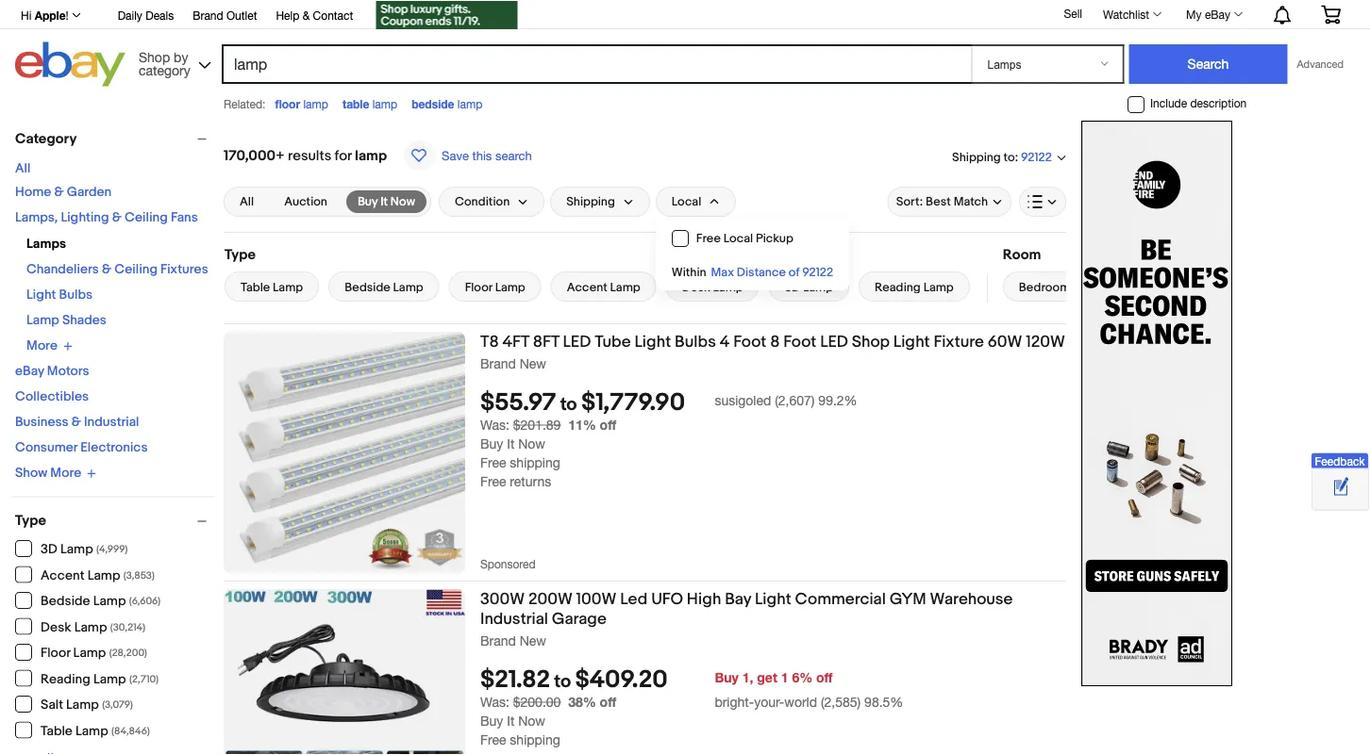 Task type: vqa. For each thing, say whether or not it's contained in the screenshot.
eBay Motors Collectibles Business & Industrial Consumer Electronics
yes



Task type: describe. For each thing, give the bounding box(es) containing it.
1 vertical spatial off
[[816, 670, 833, 686]]

consumer
[[15, 440, 77, 456]]

susigoled
[[715, 393, 771, 408]]

advanced
[[1297, 58, 1344, 70]]

lamp for reading lamp (2,710)
[[93, 672, 126, 688]]

brand inside the brand outlet link
[[193, 8, 223, 22]]

condition
[[455, 195, 510, 209]]

garage
[[552, 610, 607, 629]]

bright-
[[715, 695, 754, 710]]

led
[[620, 590, 648, 610]]

was: inside "buy 1, get 1 6% off was: $200.00 38% off"
[[480, 695, 509, 710]]

bedside lamp
[[412, 97, 482, 110]]

motors
[[47, 364, 89, 380]]

free left the returns in the bottom left of the page
[[480, 474, 506, 489]]

lamp right for
[[355, 147, 387, 164]]

auction
[[284, 195, 327, 209]]

none submit inside shop by category banner
[[1129, 44, 1287, 84]]

to for shipping to
[[1004, 150, 1015, 165]]

11%
[[568, 417, 596, 433]]

0 vertical spatial more
[[26, 338, 57, 354]]

free inside the bright-your-world (2,585) 98.5% buy it now free shipping
[[480, 732, 506, 748]]

listing options selector. list view selected. image
[[1028, 194, 1058, 209]]

light right tube
[[635, 332, 671, 352]]

shop by category
[[139, 49, 190, 78]]

floor lamp link
[[449, 272, 541, 302]]

desk for desk lamp (30,214)
[[41, 620, 71, 636]]

300w 200w 100w led ufo high bay light commercial gym warehouse industrial garage link
[[480, 590, 1066, 633]]

0 vertical spatial type
[[225, 246, 256, 263]]

(84,846)
[[111, 726, 150, 738]]

lamp for table lamp
[[273, 280, 303, 295]]

bedside lamp (6,606)
[[41, 594, 161, 610]]

+
[[276, 147, 285, 164]]

99.2%
[[818, 393, 857, 408]]

120w
[[1026, 332, 1065, 352]]

category
[[139, 62, 190, 78]]

for
[[335, 147, 352, 164]]

sort:
[[896, 195, 923, 209]]

home
[[15, 184, 51, 201]]

reading for reading lamp
[[875, 280, 921, 295]]

brand outlet
[[193, 8, 257, 22]]

free local pickup link
[[657, 222, 848, 256]]

shop by category banner
[[10, 0, 1355, 92]]

buy inside text field
[[358, 194, 378, 209]]

business
[[15, 415, 69, 431]]

& inside lamps chandeliers & ceiling fixtures light bulbs lamp shades
[[102, 262, 111, 278]]

& right "lighting"
[[112, 210, 122, 226]]

advertisement region
[[1081, 121, 1232, 687]]

now inside the bright-your-world (2,585) 98.5% buy it now free shipping
[[518, 714, 545, 729]]

main content containing $55.97
[[224, 121, 1087, 756]]

more button
[[26, 338, 73, 354]]

8
[[770, 332, 780, 352]]

60w
[[988, 332, 1022, 352]]

off inside susigoled (2,607) 99.2% was: $201.89 11% off buy it now free shipping free returns
[[600, 417, 616, 433]]

desk for desk lamp
[[682, 280, 710, 295]]

reading for reading lamp (2,710)
[[41, 672, 90, 688]]

3d lamp link
[[769, 272, 849, 302]]

t8 4ft 8ft led tube light bulbs 4 foot 8 foot led shop light fixture 60w 120w brand new
[[480, 332, 1065, 371]]

accent lamp link
[[551, 272, 656, 302]]

distance
[[737, 265, 786, 280]]

now inside susigoled (2,607) 99.2% was: $201.89 11% off buy it now free shipping free returns
[[518, 436, 545, 452]]

:
[[1015, 150, 1018, 165]]

apple
[[35, 8, 66, 22]]

brand outlet link
[[193, 6, 257, 26]]

(3,853)
[[123, 570, 154, 582]]

within max distance of 92122
[[672, 265, 833, 280]]

accent for accent lamp
[[567, 280, 607, 295]]

lamps, lighting & ceiling fans link
[[15, 210, 198, 226]]

chandeliers & ceiling fixtures link
[[26, 262, 208, 278]]

sell link
[[1055, 7, 1091, 20]]

electronics
[[80, 440, 148, 456]]

search
[[495, 148, 532, 163]]

3d for 3d lamp (4,999)
[[41, 542, 57, 558]]

ufo
[[651, 590, 683, 610]]

home & garden
[[15, 184, 112, 201]]

lamp for desk lamp (30,214)
[[74, 620, 107, 636]]

4
[[720, 332, 730, 352]]

lamp for floor lamp
[[303, 97, 328, 110]]

1,
[[742, 670, 753, 686]]

$201.89
[[513, 417, 561, 433]]

show more button
[[15, 466, 96, 482]]

susigoled (2,607) 99.2% was: $201.89 11% off buy it now free shipping free returns
[[480, 393, 857, 489]]

bedside for bedside lamp (6,606)
[[41, 594, 90, 610]]

home & garden link
[[15, 184, 112, 201]]

max
[[711, 265, 734, 280]]

bedside lamp link
[[329, 272, 439, 302]]

$1,779.90
[[581, 389, 685, 418]]

1
[[781, 670, 788, 686]]

my ebay
[[1186, 8, 1230, 21]]

local inside dropdown button
[[672, 195, 701, 209]]

salt
[[41, 698, 63, 714]]

of
[[789, 265, 800, 280]]

collectibles link
[[15, 389, 89, 405]]

bedside for bedside lamp
[[345, 280, 390, 295]]

light inside the 300w 200w 100w led ufo high bay light commercial gym warehouse industrial garage brand new
[[755, 590, 791, 610]]

300w 200w 100w led ufo high bay light commercial gym warehouse industrial garage heading
[[480, 590, 1013, 629]]

reading lamp (2,710)
[[41, 672, 159, 688]]

it inside susigoled (2,607) 99.2% was: $201.89 11% off buy it now free shipping free returns
[[507, 436, 515, 452]]

shop inside shop by category
[[139, 49, 170, 65]]

1 foot from the left
[[733, 332, 766, 352]]

shipping for shipping to : 92122
[[952, 150, 1001, 165]]

sort: best match button
[[888, 187, 1012, 217]]

reading lamp
[[875, 280, 954, 295]]

floor lamp
[[465, 280, 525, 295]]

t8 4ft 8ft led tube light bulbs 4 foot 8 foot led shop light fixture 60w 120w heading
[[480, 332, 1065, 352]]

2 led from the left
[[820, 332, 848, 352]]

industrial inside ebay motors collectibles business & industrial consumer electronics
[[84, 415, 139, 431]]

feedback
[[1315, 455, 1365, 469]]

shop inside t8 4ft 8ft led tube light bulbs 4 foot 8 foot led shop light fixture 60w 120w brand new
[[852, 332, 890, 352]]

buy 1, get 1 6% off was: $200.00 38% off
[[480, 670, 833, 710]]

$409.20
[[575, 666, 668, 696]]

accent lamp (3,853)
[[41, 568, 154, 584]]

bedside
[[412, 97, 454, 110]]

fans
[[171, 210, 198, 226]]

bedroom link
[[1003, 272, 1086, 302]]

type button
[[15, 513, 215, 530]]

accent for accent lamp (3,853)
[[41, 568, 84, 584]]

t8
[[480, 332, 499, 352]]

lamp for salt lamp (3,079)
[[66, 698, 99, 714]]

your-
[[754, 695, 784, 710]]

lamp for table lamp (84,846)
[[75, 724, 108, 740]]

lamp for floor lamp
[[495, 280, 525, 295]]

daily
[[118, 8, 142, 22]]

ebay inside account navigation
[[1205, 8, 1230, 21]]

table for table lamp (84,846)
[[41, 724, 72, 740]]



Task type: locate. For each thing, give the bounding box(es) containing it.
buy it now
[[358, 194, 415, 209]]

it down $201.89
[[507, 436, 515, 452]]

more up ebay motors link
[[26, 338, 57, 354]]

watchlist link
[[1093, 3, 1170, 25]]

1 vertical spatial 3d
[[41, 542, 57, 558]]

3d
[[785, 280, 800, 295], [41, 542, 57, 558]]

0 horizontal spatial led
[[563, 332, 591, 352]]

bulbs up shades
[[59, 287, 93, 303]]

lamp for desk lamp
[[713, 280, 743, 295]]

it inside text field
[[380, 194, 388, 209]]

1 horizontal spatial foot
[[783, 332, 816, 352]]

save this search button
[[398, 140, 538, 172]]

ebay down more button
[[15, 364, 44, 380]]

1 vertical spatial shipping
[[566, 195, 615, 209]]

1 horizontal spatial all
[[240, 195, 254, 209]]

ceiling for fans
[[125, 210, 168, 226]]

led up 99.2%
[[820, 332, 848, 352]]

buy inside the bright-your-world (2,585) 98.5% buy it now free shipping
[[480, 714, 503, 729]]

lamp right floor
[[303, 97, 328, 110]]

1 vertical spatial to
[[560, 394, 577, 416]]

0 vertical spatial ebay
[[1205, 8, 1230, 21]]

0 horizontal spatial local
[[672, 195, 701, 209]]

1 horizontal spatial desk
[[682, 280, 710, 295]]

free up the max
[[696, 231, 721, 246]]

help & contact link
[[276, 6, 353, 26]]

type down show on the bottom
[[15, 513, 46, 530]]

shipping up accent lamp link
[[566, 195, 615, 209]]

fixture
[[934, 332, 984, 352]]

desk inside desk lamp link
[[682, 280, 710, 295]]

all up home
[[15, 161, 31, 177]]

new up '$21.82'
[[520, 633, 546, 649]]

brand down t8
[[480, 356, 516, 371]]

lamp inside lamps chandeliers & ceiling fixtures light bulbs lamp shades
[[26, 313, 59, 329]]

(6,606)
[[129, 596, 161, 608]]

0 horizontal spatial reading
[[41, 672, 90, 688]]

300w 200w 100w led ufo high bay light commercial gym warehouse industrial garage image
[[224, 590, 465, 756]]

sort: best match
[[896, 195, 988, 209]]

1 vertical spatial table
[[41, 724, 72, 740]]

1 vertical spatial bedside
[[41, 594, 90, 610]]

1 was: from the top
[[480, 417, 509, 433]]

1 horizontal spatial 3d
[[785, 280, 800, 295]]

1 shipping from the top
[[510, 455, 560, 471]]

1 led from the left
[[563, 332, 591, 352]]

1 horizontal spatial table
[[241, 280, 270, 295]]

0 vertical spatial table
[[241, 280, 270, 295]]

300w 200w 100w led ufo high bay light commercial gym warehouse industrial garage brand new
[[480, 590, 1013, 649]]

8ft
[[533, 332, 559, 352]]

(3,079)
[[102, 700, 133, 712]]

lamp inside desk lamp link
[[713, 280, 743, 295]]

1 vertical spatial new
[[520, 633, 546, 649]]

shop up 99.2%
[[852, 332, 890, 352]]

brand left outlet
[[193, 8, 223, 22]]

0 horizontal spatial type
[[15, 513, 46, 530]]

reading inside 'link'
[[875, 280, 921, 295]]

0 vertical spatial reading
[[875, 280, 921, 295]]

buy left 1,
[[715, 670, 739, 686]]

to inside $21.82 to $409.20
[[554, 672, 571, 694]]

to inside $55.97 to $1,779.90
[[560, 394, 577, 416]]

3d down "of"
[[785, 280, 800, 295]]

2 vertical spatial now
[[518, 714, 545, 729]]

desk down within
[[682, 280, 710, 295]]

floor for floor lamp (28,200)
[[41, 646, 70, 662]]

3d for 3d lamp
[[785, 280, 800, 295]]

lamp
[[273, 280, 303, 295], [393, 280, 423, 295], [495, 280, 525, 295], [610, 280, 640, 295], [713, 280, 743, 295], [803, 280, 833, 295], [923, 280, 954, 295], [26, 313, 59, 329], [60, 542, 93, 558], [87, 568, 120, 584], [93, 594, 126, 610], [74, 620, 107, 636], [73, 646, 106, 662], [93, 672, 126, 688], [66, 698, 99, 714], [75, 724, 108, 740]]

0 vertical spatial brand
[[193, 8, 223, 22]]

floor up t8
[[465, 280, 492, 295]]

all link up home
[[15, 161, 31, 177]]

off right "38%" on the bottom of the page
[[600, 695, 616, 710]]

lamp right bedside
[[457, 97, 482, 110]]

& inside ebay motors collectibles business & industrial consumer electronics
[[71, 415, 81, 431]]

0 vertical spatial all
[[15, 161, 31, 177]]

shipping down $200.00 at the bottom
[[510, 732, 560, 748]]

ebay right 'my' on the top right of page
[[1205, 8, 1230, 21]]

0 vertical spatial shop
[[139, 49, 170, 65]]

lamp for 3d lamp (4,999)
[[60, 542, 93, 558]]

1 vertical spatial more
[[50, 466, 81, 482]]

daily deals link
[[118, 6, 174, 26]]

shop left by
[[139, 49, 170, 65]]

bedside down the "buy it now" link
[[345, 280, 390, 295]]

it right auction
[[380, 194, 388, 209]]

floor down desk lamp (30,214)
[[41, 646, 70, 662]]

ebay motors link
[[15, 364, 89, 380]]

0 vertical spatial 3d
[[785, 280, 800, 295]]

industrial
[[84, 415, 139, 431], [480, 610, 548, 629]]

all link down the 170,000
[[228, 191, 265, 213]]

3d lamp
[[785, 280, 833, 295]]

2 new from the top
[[520, 633, 546, 649]]

your shopping cart image
[[1320, 5, 1342, 24]]

ebay inside ebay motors collectibles business & industrial consumer electronics
[[15, 364, 44, 380]]

pickup
[[756, 231, 793, 246]]

bulbs for 4
[[675, 332, 716, 352]]

by
[[174, 49, 188, 65]]

1 vertical spatial reading
[[41, 672, 90, 688]]

was:
[[480, 417, 509, 433], [480, 695, 509, 710]]

lamp for bedside lamp
[[393, 280, 423, 295]]

0 horizontal spatial 92122
[[802, 265, 833, 280]]

type up table lamp link
[[225, 246, 256, 263]]

0 vertical spatial ceiling
[[125, 210, 168, 226]]

lamp for table lamp
[[372, 97, 397, 110]]

2 vertical spatial to
[[554, 672, 571, 694]]

Search for anything text field
[[225, 46, 968, 82]]

match
[[954, 195, 988, 209]]

lamps, lighting & ceiling fans
[[15, 210, 198, 226]]

lamp inside floor lamp link
[[495, 280, 525, 295]]

0 vertical spatial off
[[600, 417, 616, 433]]

lamps,
[[15, 210, 58, 226]]

brand inside t8 4ft 8ft led tube light bulbs 4 foot 8 foot led shop light fixture 60w 120w brand new
[[480, 356, 516, 371]]

1 horizontal spatial type
[[225, 246, 256, 263]]

description
[[1190, 97, 1247, 110]]

hi apple !
[[21, 8, 69, 22]]

0 vertical spatial all link
[[15, 161, 31, 177]]

ceiling for fixtures
[[114, 262, 158, 278]]

1 horizontal spatial bulbs
[[675, 332, 716, 352]]

shipping inside susigoled (2,607) 99.2% was: $201.89 11% off buy it now free shipping free returns
[[510, 455, 560, 471]]

brand
[[193, 8, 223, 22], [480, 356, 516, 371], [480, 633, 516, 649]]

to up "38%" on the bottom of the page
[[554, 672, 571, 694]]

4ft
[[502, 332, 529, 352]]

include
[[1150, 97, 1187, 110]]

new down 8ft
[[520, 356, 546, 371]]

0 vertical spatial floor
[[465, 280, 492, 295]]

shipping for shipping
[[566, 195, 615, 209]]

help
[[276, 8, 299, 22]]

ceiling left "fans"
[[125, 210, 168, 226]]

ceiling left fixtures on the left top of the page
[[114, 262, 158, 278]]

1 vertical spatial all link
[[228, 191, 265, 213]]

1 horizontal spatial led
[[820, 332, 848, 352]]

bulbs inside lamps chandeliers & ceiling fixtures light bulbs lamp shades
[[59, 287, 93, 303]]

1 horizontal spatial 92122
[[1021, 150, 1052, 165]]

table for table lamp
[[241, 280, 270, 295]]

0 horizontal spatial table
[[41, 724, 72, 740]]

floor lamp (28,200)
[[41, 646, 147, 662]]

it down $200.00 at the bottom
[[507, 714, 515, 729]]

1 horizontal spatial bedside
[[345, 280, 390, 295]]

92122 right :
[[1021, 150, 1052, 165]]

free
[[696, 231, 721, 246], [480, 455, 506, 471], [480, 474, 506, 489], [480, 732, 506, 748]]

table lamp
[[342, 97, 397, 110]]

garden
[[67, 184, 112, 201]]

brand down 300w
[[480, 633, 516, 649]]

floor for floor lamp
[[465, 280, 492, 295]]

accent down 3d lamp (4,999)
[[41, 568, 84, 584]]

1 vertical spatial local
[[723, 231, 753, 246]]

Buy It Now selected text field
[[358, 193, 415, 210]]

$200.00
[[513, 695, 561, 710]]

high
[[687, 590, 721, 610]]

light inside lamps chandeliers & ceiling fixtures light bulbs lamp shades
[[26, 287, 56, 303]]

related:
[[224, 97, 266, 110]]

room
[[1003, 246, 1041, 263]]

to
[[1004, 150, 1015, 165], [560, 394, 577, 416], [554, 672, 571, 694]]

industrial up '$21.82'
[[480, 610, 548, 629]]

it inside the bright-your-world (2,585) 98.5% buy it now free shipping
[[507, 714, 515, 729]]

!
[[66, 8, 69, 22]]

0 vertical spatial new
[[520, 356, 546, 371]]

floor lamp
[[275, 97, 328, 110]]

1 horizontal spatial ebay
[[1205, 8, 1230, 21]]

lamp inside accent lamp link
[[610, 280, 640, 295]]

&
[[303, 8, 310, 22], [54, 184, 64, 201], [112, 210, 122, 226], [102, 262, 111, 278], [71, 415, 81, 431]]

tube
[[595, 332, 631, 352]]

0 vertical spatial desk
[[682, 280, 710, 295]]

floor
[[275, 97, 300, 110]]

1 horizontal spatial shop
[[852, 332, 890, 352]]

0 vertical spatial local
[[672, 195, 701, 209]]

0 horizontal spatial all link
[[15, 161, 31, 177]]

1 horizontal spatial local
[[723, 231, 753, 246]]

table
[[342, 97, 369, 110]]

None submit
[[1129, 44, 1287, 84]]

shop
[[139, 49, 170, 65], [852, 332, 890, 352]]

free down $55.97
[[480, 455, 506, 471]]

1 vertical spatial shipping
[[510, 732, 560, 748]]

2 vertical spatial brand
[[480, 633, 516, 649]]

collectibles
[[15, 389, 89, 405]]

reading down sort:
[[875, 280, 921, 295]]

foot left 8
[[733, 332, 766, 352]]

98.5%
[[864, 695, 903, 710]]

0 vertical spatial 92122
[[1021, 150, 1052, 165]]

0 vertical spatial industrial
[[84, 415, 139, 431]]

free down '$21.82'
[[480, 732, 506, 748]]

1 horizontal spatial floor
[[465, 280, 492, 295]]

0 horizontal spatial industrial
[[84, 415, 139, 431]]

buy inside "buy 1, get 1 6% off was: $200.00 38% off"
[[715, 670, 739, 686]]

1 vertical spatial ceiling
[[114, 262, 158, 278]]

sell
[[1064, 7, 1082, 20]]

buy inside susigoled (2,607) 99.2% was: $201.89 11% off buy it now free shipping free returns
[[480, 436, 503, 452]]

results
[[288, 147, 331, 164]]

table
[[241, 280, 270, 295], [41, 724, 72, 740]]

to up sort: best match dropdown button
[[1004, 150, 1015, 165]]

to for $55.97
[[560, 394, 577, 416]]

was: left $200.00 at the bottom
[[480, 695, 509, 710]]

0 horizontal spatial bedside
[[41, 594, 90, 610]]

(2,607)
[[775, 393, 815, 408]]

0 horizontal spatial bulbs
[[59, 287, 93, 303]]

0 horizontal spatial floor
[[41, 646, 70, 662]]

lamp for 3d lamp
[[803, 280, 833, 295]]

to inside the shipping to : 92122
[[1004, 150, 1015, 165]]

desk lamp link
[[666, 272, 759, 302]]

0 horizontal spatial accent
[[41, 568, 84, 584]]

now inside text field
[[390, 194, 415, 209]]

local left pickup
[[723, 231, 753, 246]]

1 vertical spatial now
[[518, 436, 545, 452]]

1 vertical spatial accent
[[41, 568, 84, 584]]

free local pickup
[[696, 231, 793, 246]]

category
[[15, 130, 77, 147]]

1 horizontal spatial accent
[[567, 280, 607, 295]]

reading lamp link
[[859, 272, 970, 302]]

local button
[[656, 187, 736, 217]]

1 vertical spatial bulbs
[[675, 332, 716, 352]]

& right help
[[303, 8, 310, 22]]

shipping left :
[[952, 150, 1001, 165]]

lamp for bedside lamp (6,606)
[[93, 594, 126, 610]]

0 vertical spatial shipping
[[952, 150, 1001, 165]]

1 horizontal spatial reading
[[875, 280, 921, 295]]

1 new from the top
[[520, 356, 546, 371]]

bulbs left 4
[[675, 332, 716, 352]]

0 horizontal spatial ebay
[[15, 364, 44, 380]]

1 vertical spatial was:
[[480, 695, 509, 710]]

off
[[600, 417, 616, 433], [816, 670, 833, 686], [600, 695, 616, 710]]

best
[[926, 195, 951, 209]]

1 vertical spatial 92122
[[802, 265, 833, 280]]

shipping inside shipping dropdown button
[[566, 195, 615, 209]]

0 horizontal spatial foot
[[733, 332, 766, 352]]

2 vertical spatial it
[[507, 714, 515, 729]]

local up free local pickup
[[672, 195, 701, 209]]

2 shipping from the top
[[510, 732, 560, 748]]

3d up accent lamp (3,853)
[[41, 542, 57, 558]]

2 was: from the top
[[480, 695, 509, 710]]

1 horizontal spatial industrial
[[480, 610, 548, 629]]

0 vertical spatial to
[[1004, 150, 1015, 165]]

0 vertical spatial bulbs
[[59, 287, 93, 303]]

170,000
[[224, 147, 276, 164]]

lighting
[[61, 210, 109, 226]]

to for $21.82
[[554, 672, 571, 694]]

led
[[563, 332, 591, 352], [820, 332, 848, 352]]

more down consumer electronics link
[[50, 466, 81, 482]]

lamp for bedside lamp
[[457, 97, 482, 110]]

(30,214)
[[110, 622, 145, 634]]

light right the bay
[[755, 590, 791, 610]]

1 vertical spatial it
[[507, 436, 515, 452]]

1 vertical spatial industrial
[[480, 610, 548, 629]]

1 horizontal spatial all link
[[228, 191, 265, 213]]

lamp for accent lamp (3,853)
[[87, 568, 120, 584]]

deals
[[146, 8, 174, 22]]

off right the 11%
[[600, 417, 616, 433]]

lamps chandeliers & ceiling fixtures light bulbs lamp shades
[[26, 236, 208, 329]]

0 horizontal spatial all
[[15, 161, 31, 177]]

off right 6%
[[816, 670, 833, 686]]

shipping inside the bright-your-world (2,585) 98.5% buy it now free shipping
[[510, 732, 560, 748]]

lamp inside reading lamp 'link'
[[923, 280, 954, 295]]

(28,200)
[[109, 648, 147, 660]]

new inside t8 4ft 8ft led tube light bulbs 4 foot 8 foot led shop light fixture 60w 120w brand new
[[520, 356, 546, 371]]

hi
[[21, 8, 31, 22]]

1 vertical spatial brand
[[480, 356, 516, 371]]

buy down '$21.82'
[[480, 714, 503, 729]]

industrial up electronics
[[84, 415, 139, 431]]

2 vertical spatial off
[[600, 695, 616, 710]]

main content
[[224, 121, 1087, 756]]

led right 8ft
[[563, 332, 591, 352]]

lamp for floor lamp (28,200)
[[73, 646, 106, 662]]

help & contact
[[276, 8, 353, 22]]

1 vertical spatial type
[[15, 513, 46, 530]]

lamp right the table
[[372, 97, 397, 110]]

was: inside susigoled (2,607) 99.2% was: $201.89 11% off buy it now free shipping free returns
[[480, 417, 509, 433]]

buy right auction
[[358, 194, 378, 209]]

1 vertical spatial ebay
[[15, 364, 44, 380]]

accent up tube
[[567, 280, 607, 295]]

1 vertical spatial shop
[[852, 332, 890, 352]]

170,000 + results for lamp
[[224, 147, 387, 164]]

0 horizontal spatial shop
[[139, 49, 170, 65]]

lamp inside table lamp link
[[273, 280, 303, 295]]

consumer electronics link
[[15, 440, 148, 456]]

92122 inside the shipping to : 92122
[[1021, 150, 1052, 165]]

new inside the 300w 200w 100w led ufo high bay light commercial gym warehouse industrial garage brand new
[[520, 633, 546, 649]]

lamp inside the 3d lamp link
[[803, 280, 833, 295]]

buy down $55.97
[[480, 436, 503, 452]]

all down the 170,000
[[240, 195, 254, 209]]

0 horizontal spatial 3d
[[41, 542, 57, 558]]

shipping inside the shipping to : 92122
[[952, 150, 1001, 165]]

light down chandeliers
[[26, 287, 56, 303]]

0 vertical spatial now
[[390, 194, 415, 209]]

bulbs for lamp
[[59, 287, 93, 303]]

light left fixture
[[893, 332, 930, 352]]

1 vertical spatial all
[[240, 195, 254, 209]]

& up consumer electronics link
[[71, 415, 81, 431]]

0 horizontal spatial shipping
[[566, 195, 615, 209]]

brand inside the 300w 200w 100w led ufo high bay light commercial gym warehouse industrial garage brand new
[[480, 633, 516, 649]]

$55.97
[[480, 389, 556, 418]]

0 vertical spatial bedside
[[345, 280, 390, 295]]

1 vertical spatial floor
[[41, 646, 70, 662]]

salt lamp (3,079)
[[41, 698, 133, 714]]

shipping up the returns in the bottom left of the page
[[510, 455, 560, 471]]

& inside account navigation
[[303, 8, 310, 22]]

industrial inside the 300w 200w 100w led ufo high bay light commercial gym warehouse industrial garage brand new
[[480, 610, 548, 629]]

0 vertical spatial accent
[[567, 280, 607, 295]]

bay
[[725, 590, 751, 610]]

to up the 11%
[[560, 394, 577, 416]]

2 foot from the left
[[783, 332, 816, 352]]

0 vertical spatial it
[[380, 194, 388, 209]]

0 vertical spatial shipping
[[510, 455, 560, 471]]

shipping
[[952, 150, 1001, 165], [566, 195, 615, 209]]

accent lamp
[[567, 280, 640, 295]]

bedside up desk lamp (30,214)
[[41, 594, 90, 610]]

lamp for reading lamp
[[923, 280, 954, 295]]

desk lamp (30,214)
[[41, 620, 145, 636]]

reading up the salt at the left of page
[[41, 672, 90, 688]]

get the coupon image
[[376, 1, 517, 29]]

desk up floor lamp (28,200)
[[41, 620, 71, 636]]

account navigation
[[10, 0, 1355, 32]]

watchlist
[[1103, 8, 1149, 21]]

foot right 8
[[783, 332, 816, 352]]

was: left $201.89
[[480, 417, 509, 433]]

6%
[[792, 670, 813, 686]]

1 horizontal spatial shipping
[[952, 150, 1001, 165]]

ceiling inside lamps chandeliers & ceiling fixtures light bulbs lamp shades
[[114, 262, 158, 278]]

lamp for accent lamp
[[610, 280, 640, 295]]

92122
[[1021, 150, 1052, 165], [802, 265, 833, 280]]

bulbs inside t8 4ft 8ft led tube light bulbs 4 foot 8 foot led shop light fixture 60w 120w brand new
[[675, 332, 716, 352]]

0 horizontal spatial desk
[[41, 620, 71, 636]]

lamp inside bedside lamp link
[[393, 280, 423, 295]]

show more
[[15, 466, 81, 482]]

92122 up 3d lamp
[[802, 265, 833, 280]]

0 vertical spatial was:
[[480, 417, 509, 433]]

t8 4ft 8ft led tube light bulbs 4 foot 8 foot led shop light fixture 60w 120w image
[[224, 332, 465, 574]]

t8 4ft 8ft led tube light bulbs 4 foot 8 foot led shop light fixture 60w 120w link
[[480, 332, 1066, 355]]

& right home
[[54, 184, 64, 201]]

& right chandeliers
[[102, 262, 111, 278]]

1 vertical spatial desk
[[41, 620, 71, 636]]



